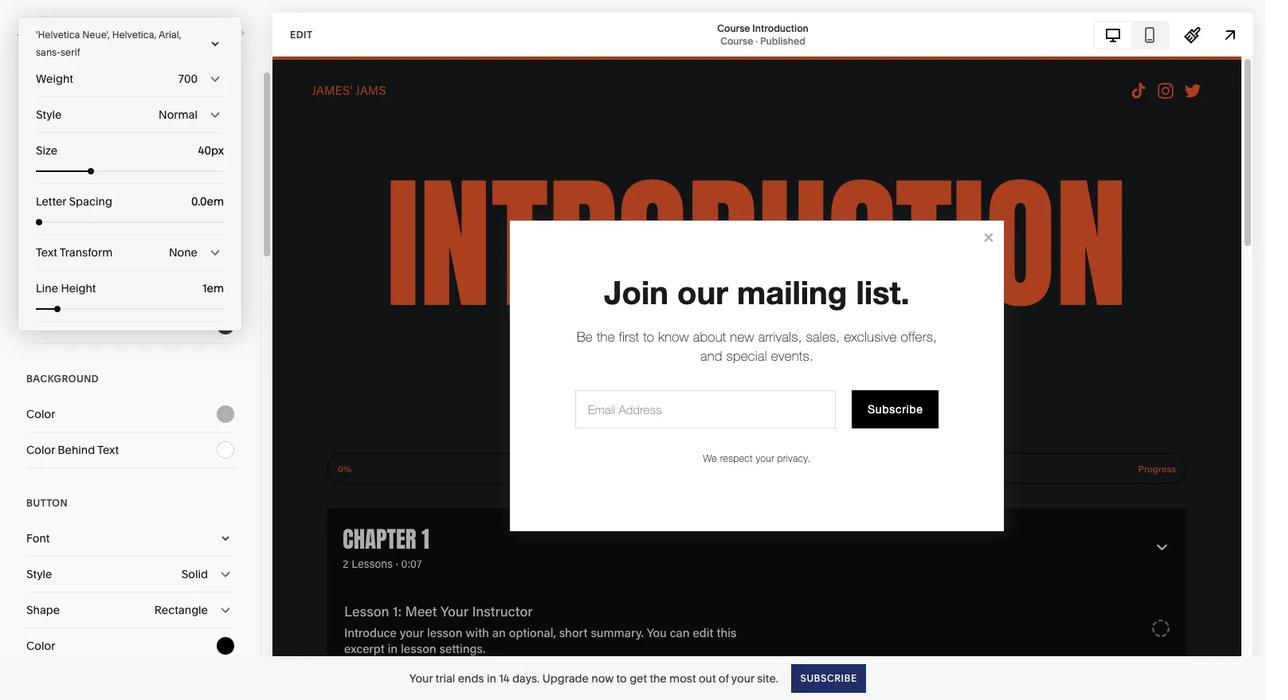 Task type: locate. For each thing, give the bounding box(es) containing it.
text
[[36, 246, 57, 260], [97, 443, 119, 458]]

color
[[26, 195, 55, 209], [26, 319, 55, 333], [26, 407, 55, 422], [26, 443, 55, 458], [26, 639, 55, 654]]

3 font button from the top
[[26, 521, 234, 557]]

2 color button from the top
[[26, 309, 234, 344]]

course
[[718, 22, 751, 34], [721, 35, 754, 47]]

0 vertical spatial font
[[26, 159, 50, 173]]

edit button
[[280, 20, 323, 49]]

font down size
[[26, 159, 50, 173]]

font button for body
[[26, 273, 234, 308]]

1 horizontal spatial text
[[97, 443, 119, 458]]

font
[[26, 159, 50, 173], [26, 283, 50, 297], [26, 532, 50, 546]]

body
[[26, 249, 55, 261]]

trial
[[436, 672, 456, 686]]

1 vertical spatial text
[[97, 443, 119, 458]]

promotional pop-up
[[30, 29, 148, 41]]

None field
[[172, 142, 224, 159], [172, 193, 224, 211], [172, 280, 224, 297], [172, 142, 224, 159], [172, 193, 224, 211], [172, 280, 224, 297]]

1 font button from the top
[[26, 148, 234, 183]]

course left ·
[[721, 35, 754, 47]]

4 color button from the top
[[26, 629, 234, 664]]

sans-
[[36, 46, 61, 58]]

color behind text button
[[26, 433, 234, 468]]

14
[[499, 672, 510, 686]]

get
[[630, 672, 647, 686]]

2 font from the top
[[26, 283, 50, 297]]

tab list
[[1096, 22, 1169, 47]]

'helvetica
[[36, 29, 80, 41]]

styles
[[26, 69, 91, 96]]

course left introduction
[[718, 22, 751, 34]]

1 vertical spatial font button
[[26, 273, 234, 308]]

headline
[[26, 124, 77, 136]]

700
[[179, 72, 198, 86]]

text right behind at left bottom
[[97, 443, 119, 458]]

helvetica,
[[112, 29, 157, 41]]

·
[[756, 35, 758, 47]]

None range field
[[36, 168, 224, 175], [36, 219, 224, 226], [36, 306, 224, 313], [36, 168, 224, 175], [36, 219, 224, 226], [36, 306, 224, 313]]

spacing
[[69, 195, 112, 209]]

0 vertical spatial font button
[[26, 148, 234, 183]]

0 horizontal spatial text
[[36, 246, 57, 260]]

2 vertical spatial font
[[26, 532, 50, 546]]

style
[[36, 108, 62, 122]]

upgrade
[[543, 672, 589, 686]]

transform
[[60, 246, 113, 260]]

3 color from the top
[[26, 407, 55, 422]]

weight
[[36, 72, 73, 86]]

your
[[732, 672, 755, 686]]

2 vertical spatial font button
[[26, 521, 234, 557]]

font button for headline
[[26, 148, 234, 183]]

ends
[[458, 672, 484, 686]]

color button
[[26, 184, 234, 219], [26, 309, 234, 344], [26, 397, 234, 432], [26, 629, 234, 664]]

4 color from the top
[[26, 443, 55, 458]]

letter spacing
[[36, 195, 112, 209]]

2 font button from the top
[[26, 273, 234, 308]]

1 vertical spatial course
[[721, 35, 754, 47]]

out
[[699, 672, 716, 686]]

1 vertical spatial font
[[26, 283, 50, 297]]

now
[[592, 672, 614, 686]]

of
[[719, 672, 729, 686]]

height
[[61, 281, 96, 296]]

none
[[169, 246, 198, 260]]

button
[[26, 498, 68, 510]]

to
[[617, 672, 627, 686]]

font button
[[26, 148, 234, 183], [26, 273, 234, 308], [26, 521, 234, 557]]

0 vertical spatial text
[[36, 246, 57, 260]]

text up "line"
[[36, 246, 57, 260]]

color inside button
[[26, 443, 55, 458]]

font down button
[[26, 532, 50, 546]]

3 font from the top
[[26, 532, 50, 546]]

1 font from the top
[[26, 159, 50, 173]]

neue',
[[82, 29, 110, 41]]

modal dialog
[[18, 18, 242, 331]]

font down the body
[[26, 283, 50, 297]]

your
[[410, 672, 433, 686]]

behind
[[58, 443, 95, 458]]

promotional pop-up button
[[0, 18, 165, 53]]



Task type: vqa. For each thing, say whether or not it's contained in the screenshot.
james.peterson1902@gmail.com
no



Task type: describe. For each thing, give the bounding box(es) containing it.
edit
[[290, 28, 313, 40]]

text transform
[[36, 246, 113, 260]]

introduction
[[753, 22, 809, 34]]

line height
[[36, 281, 96, 296]]

your trial ends in 14 days. upgrade now to get the most out of your site.
[[410, 672, 779, 686]]

line
[[36, 281, 58, 296]]

0 vertical spatial course
[[718, 22, 751, 34]]

promotional
[[30, 29, 106, 41]]

size
[[36, 144, 58, 158]]

background
[[26, 373, 99, 385]]

Style field
[[36, 97, 224, 132]]

site.
[[758, 672, 779, 686]]

pop-
[[109, 29, 134, 41]]

'helvetica neue', helvetica, arial, sans-serif
[[36, 29, 181, 58]]

letter
[[36, 195, 66, 209]]

up
[[134, 29, 148, 41]]

normal
[[159, 108, 198, 122]]

1 color button from the top
[[26, 184, 234, 219]]

text inside field
[[36, 246, 57, 260]]

1 color from the top
[[26, 195, 55, 209]]

Text Transform field
[[36, 235, 224, 270]]

in
[[487, 672, 497, 686]]

2 color from the top
[[26, 319, 55, 333]]

the
[[650, 672, 667, 686]]

days.
[[513, 672, 540, 686]]

font for button
[[26, 532, 50, 546]]

text inside color behind text button
[[97, 443, 119, 458]]

arial,
[[159, 29, 181, 41]]

serif
[[61, 46, 80, 58]]

font button for button
[[26, 521, 234, 557]]

font for body
[[26, 283, 50, 297]]

published
[[761, 35, 806, 47]]

font for headline
[[26, 159, 50, 173]]

most
[[670, 672, 697, 686]]

Weight field
[[36, 61, 224, 96]]

course introduction course · published
[[718, 22, 809, 47]]

3 color button from the top
[[26, 397, 234, 432]]

color behind text
[[26, 443, 119, 458]]

5 color from the top
[[26, 639, 55, 654]]



